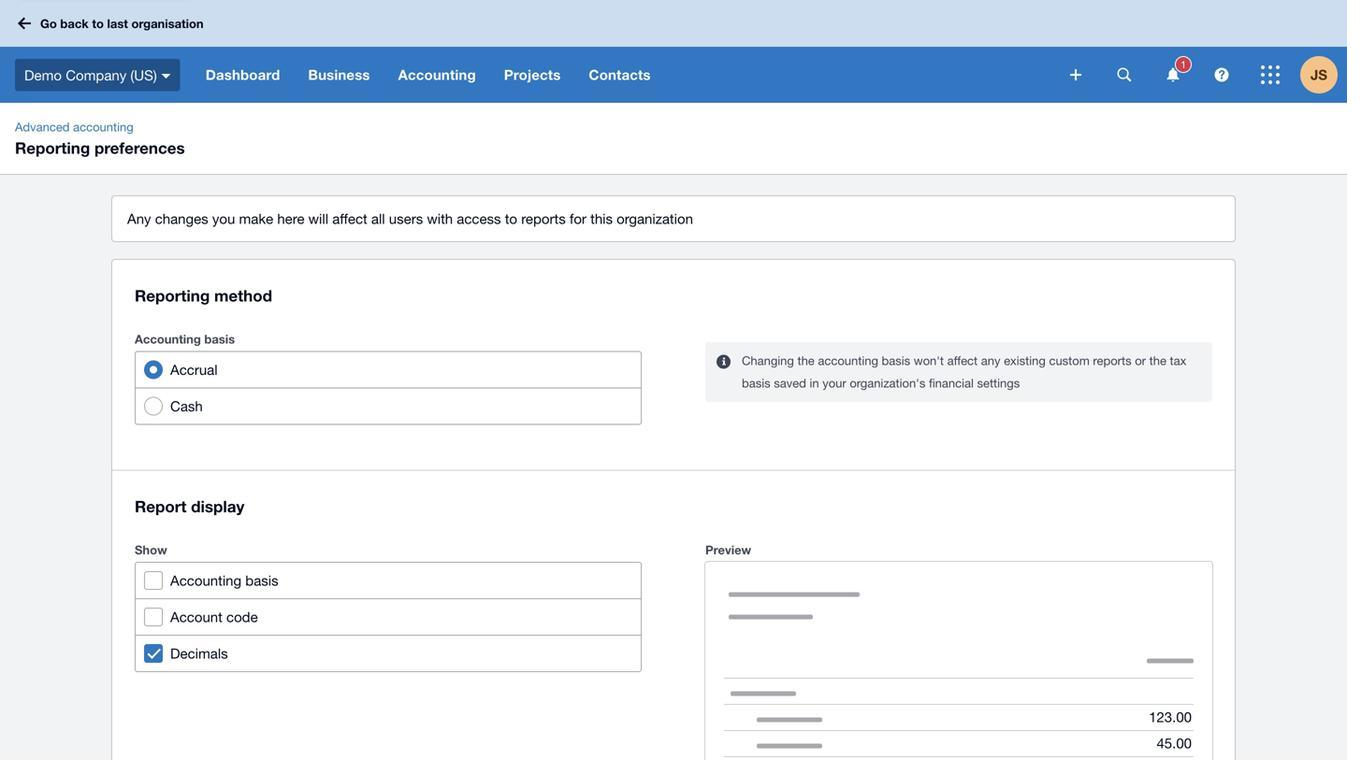Task type: locate. For each thing, give the bounding box(es) containing it.
report display
[[135, 497, 245, 516]]

(us)
[[130, 67, 157, 83]]

affect up "financial"
[[947, 354, 978, 368]]

basis down changing
[[742, 376, 770, 391]]

to left last
[[92, 16, 104, 31]]

accounting up your
[[818, 354, 878, 368]]

to inside banner
[[92, 16, 104, 31]]

custom
[[1049, 354, 1090, 368]]

will
[[308, 210, 328, 227]]

accounting inside "changing the accounting basis won't affect any existing custom reports or the tax basis saved in your organization's financial settings"
[[818, 354, 878, 368]]

1 horizontal spatial accounting
[[818, 354, 878, 368]]

accounting inside advanced accounting reporting preferences
[[73, 120, 133, 134]]

organization
[[617, 210, 693, 227]]

123.00
[[1149, 709, 1192, 725]]

reports left for at the left top of page
[[521, 210, 566, 227]]

1 horizontal spatial reports
[[1093, 354, 1132, 368]]

0 horizontal spatial svg image
[[162, 74, 171, 78]]

or
[[1135, 354, 1146, 368]]

display
[[191, 497, 245, 516]]

1 horizontal spatial to
[[505, 210, 517, 227]]

preferences
[[94, 138, 185, 157]]

js button
[[1300, 47, 1347, 103]]

code
[[226, 609, 258, 625]]

preview
[[705, 543, 751, 558]]

reporting down the advanced
[[15, 138, 90, 157]]

1 vertical spatial accounting basis
[[170, 572, 278, 589]]

reports
[[521, 210, 566, 227], [1093, 354, 1132, 368]]

0 horizontal spatial reports
[[521, 210, 566, 227]]

2 vertical spatial accounting
[[170, 572, 241, 589]]

1 vertical spatial affect
[[947, 354, 978, 368]]

accounting up preferences
[[73, 120, 133, 134]]

accounting
[[73, 120, 133, 134], [818, 354, 878, 368]]

to right access on the top
[[505, 210, 517, 227]]

here
[[277, 210, 305, 227]]

1 vertical spatial reporting
[[135, 286, 210, 305]]

accounting basis up account code
[[170, 572, 278, 589]]

basis
[[204, 332, 235, 347], [882, 354, 910, 368], [742, 376, 770, 391], [245, 572, 278, 589]]

reports inside "changing the accounting basis won't affect any existing custom reports or the tax basis saved in your organization's financial settings"
[[1093, 354, 1132, 368]]

svg image right (us)
[[162, 74, 171, 78]]

show group
[[135, 562, 642, 673]]

go
[[40, 16, 57, 31]]

for
[[570, 210, 586, 227]]

reporting method
[[135, 286, 272, 305]]

0 vertical spatial reports
[[521, 210, 566, 227]]

0 horizontal spatial to
[[92, 16, 104, 31]]

1 horizontal spatial reporting
[[135, 286, 210, 305]]

banner
[[0, 0, 1347, 103]]

reporting left method at left
[[135, 286, 210, 305]]

go back to last organisation link
[[11, 7, 215, 40]]

reporting inside advanced accounting reporting preferences
[[15, 138, 90, 157]]

demo company (us) button
[[0, 47, 191, 103]]

1 horizontal spatial svg image
[[1167, 68, 1179, 82]]

accounting button
[[384, 47, 490, 103]]

report preview element
[[724, 641, 1194, 761]]

accounting inside accounting popup button
[[398, 66, 476, 83]]

svg image inside go back to last organisation link
[[18, 17, 31, 29]]

svg image left 1
[[1167, 68, 1179, 82]]

0 vertical spatial to
[[92, 16, 104, 31]]

accounting
[[398, 66, 476, 83], [135, 332, 201, 347], [170, 572, 241, 589]]

demo
[[24, 67, 62, 83]]

0 vertical spatial accounting
[[398, 66, 476, 83]]

0 horizontal spatial accounting
[[73, 120, 133, 134]]

1 button
[[1154, 47, 1192, 103]]

affect inside "changing the accounting basis won't affect any existing custom reports or the tax basis saved in your organization's financial settings"
[[947, 354, 978, 368]]

contacts button
[[575, 47, 665, 103]]

advanced accounting link
[[7, 118, 141, 137]]

projects
[[504, 66, 561, 83]]

the
[[797, 354, 815, 368], [1149, 354, 1166, 368]]

1 vertical spatial to
[[505, 210, 517, 227]]

the right or
[[1149, 354, 1166, 368]]

affect
[[332, 210, 367, 227], [947, 354, 978, 368]]

1 horizontal spatial affect
[[947, 354, 978, 368]]

0 horizontal spatial affect
[[332, 210, 367, 227]]

the up the in
[[797, 354, 815, 368]]

accounting basis up accrual on the top left of page
[[135, 332, 235, 347]]

business
[[308, 66, 370, 83]]

account
[[170, 609, 222, 625]]

show
[[135, 543, 167, 558]]

1 vertical spatial reports
[[1093, 354, 1132, 368]]

0 vertical spatial reporting
[[15, 138, 90, 157]]

1 vertical spatial accounting
[[818, 354, 878, 368]]

45.00
[[1157, 735, 1192, 752]]

access
[[457, 210, 501, 227]]

svg image
[[1261, 65, 1280, 84], [1167, 68, 1179, 82], [162, 74, 171, 78]]

js
[[1311, 66, 1327, 83]]

1 vertical spatial accounting
[[135, 332, 201, 347]]

business button
[[294, 47, 384, 103]]

0 vertical spatial affect
[[332, 210, 367, 227]]

basis up accrual on the top left of page
[[204, 332, 235, 347]]

0 horizontal spatial reporting
[[15, 138, 90, 157]]

affect left all
[[332, 210, 367, 227]]

2 horizontal spatial svg image
[[1261, 65, 1280, 84]]

won't
[[914, 354, 944, 368]]

to
[[92, 16, 104, 31], [505, 210, 517, 227]]

method
[[214, 286, 272, 305]]

existing
[[1004, 354, 1046, 368]]

accounting basis inside show group
[[170, 572, 278, 589]]

0 vertical spatial accounting
[[73, 120, 133, 134]]

financial
[[929, 376, 974, 391]]

users
[[389, 210, 423, 227]]

reports left or
[[1093, 354, 1132, 368]]

dashboard
[[206, 66, 280, 83]]

1 horizontal spatial the
[[1149, 354, 1166, 368]]

svg image left js
[[1261, 65, 1280, 84]]

0 horizontal spatial the
[[797, 354, 815, 368]]

basis up the code
[[245, 572, 278, 589]]

accounting basis
[[135, 332, 235, 347], [170, 572, 278, 589]]

banner containing dashboard
[[0, 0, 1347, 103]]

svg image
[[18, 17, 31, 29], [1117, 68, 1131, 82], [1215, 68, 1229, 82], [1070, 69, 1081, 80]]

reporting
[[15, 138, 90, 157], [135, 286, 210, 305]]

accounting basis group
[[135, 351, 642, 425]]

decimals
[[170, 645, 228, 662]]



Task type: describe. For each thing, give the bounding box(es) containing it.
account code
[[170, 609, 258, 625]]

changes
[[155, 210, 208, 227]]

1
[[1180, 58, 1186, 71]]

go back to last organisation
[[40, 16, 204, 31]]

demo company (us)
[[24, 67, 157, 83]]

projects button
[[490, 47, 575, 103]]

all
[[371, 210, 385, 227]]

0 vertical spatial accounting basis
[[135, 332, 235, 347]]

your
[[822, 376, 846, 391]]

make
[[239, 210, 273, 227]]

any
[[981, 354, 1000, 368]]

basis inside show group
[[245, 572, 278, 589]]

changing
[[742, 354, 794, 368]]

any changes you make here will affect all users with access to reports for this organization
[[127, 210, 693, 227]]

settings
[[977, 376, 1020, 391]]

1 the from the left
[[797, 354, 815, 368]]

with
[[427, 210, 453, 227]]

basis up organization's
[[882, 354, 910, 368]]

last
[[107, 16, 128, 31]]

back
[[60, 16, 89, 31]]

changing the accounting basis won't affect any existing custom reports or the tax basis saved in your organization's financial settings status
[[705, 342, 1212, 402]]

dashboard link
[[191, 47, 294, 103]]

accounting inside show group
[[170, 572, 241, 589]]

advanced accounting reporting preferences
[[15, 120, 185, 157]]

this
[[590, 210, 613, 227]]

changing the accounting basis won't affect any existing custom reports or the tax basis saved in your organization's financial settings
[[742, 354, 1186, 391]]

accrual
[[170, 362, 218, 378]]

tax
[[1170, 354, 1186, 368]]

2 the from the left
[[1149, 354, 1166, 368]]

any
[[127, 210, 151, 227]]

you
[[212, 210, 235, 227]]

saved
[[774, 376, 806, 391]]

report
[[135, 497, 187, 516]]

svg image inside demo company (us) popup button
[[162, 74, 171, 78]]

cash
[[170, 398, 203, 414]]

organization's
[[850, 376, 925, 391]]

advanced
[[15, 120, 70, 134]]

svg image inside the 1 popup button
[[1167, 68, 1179, 82]]

contacts
[[589, 66, 651, 83]]

organisation
[[131, 16, 204, 31]]

company
[[66, 67, 126, 83]]

in
[[810, 376, 819, 391]]



Task type: vqa. For each thing, say whether or not it's contained in the screenshot.
the 1
yes



